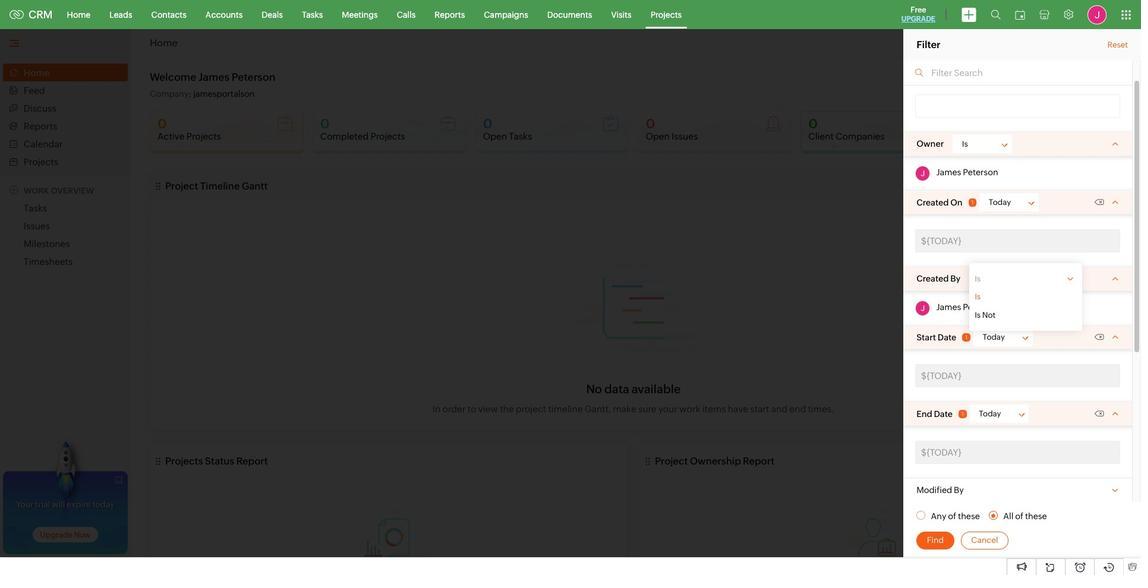 Task type: vqa. For each thing, say whether or not it's contained in the screenshot.
Leads link
yes



Task type: describe. For each thing, give the bounding box(es) containing it.
leads
[[109, 10, 132, 19]]

meetings
[[342, 10, 378, 19]]

meetings link
[[332, 0, 387, 29]]

documents link
[[538, 0, 602, 29]]

crm link
[[10, 8, 53, 21]]

profile element
[[1080, 0, 1114, 29]]

calendar image
[[1015, 10, 1025, 19]]

calls link
[[387, 0, 425, 29]]

tasks link
[[292, 0, 332, 29]]

campaigns link
[[474, 0, 538, 29]]

visits
[[611, 10, 632, 19]]

calls
[[397, 10, 416, 19]]

create menu element
[[954, 0, 984, 29]]

crm
[[29, 8, 53, 21]]

deals
[[262, 10, 283, 19]]



Task type: locate. For each thing, give the bounding box(es) containing it.
free
[[911, 5, 926, 14]]

accounts
[[206, 10, 243, 19]]

tasks
[[302, 10, 323, 19]]

documents
[[547, 10, 592, 19]]

contacts link
[[142, 0, 196, 29]]

projects
[[651, 10, 682, 19]]

search element
[[984, 0, 1008, 29]]

upgrade
[[901, 15, 935, 23]]

reports link
[[425, 0, 474, 29]]

deals link
[[252, 0, 292, 29]]

campaigns
[[484, 10, 528, 19]]

accounts link
[[196, 0, 252, 29]]

reports
[[435, 10, 465, 19]]

free upgrade
[[901, 5, 935, 23]]

profile image
[[1088, 5, 1107, 24]]

visits link
[[602, 0, 641, 29]]

leads link
[[100, 0, 142, 29]]

home link
[[57, 0, 100, 29]]

search image
[[991, 10, 1001, 20]]

contacts
[[151, 10, 187, 19]]

projects link
[[641, 0, 691, 29]]

create menu image
[[962, 7, 976, 22]]

home
[[67, 10, 90, 19]]



